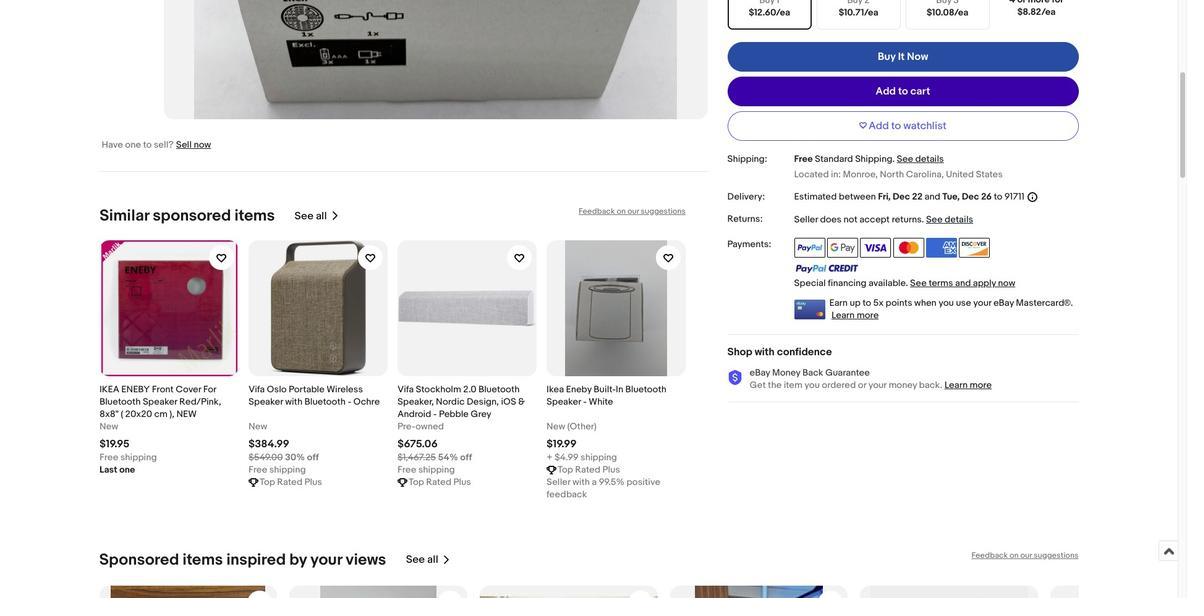 Task type: describe. For each thing, give the bounding box(es) containing it.
$8.82/ea
[[1018, 6, 1056, 18]]

guarantee
[[826, 367, 870, 379]]

sponsored items inspired by your views
[[99, 551, 386, 570]]

0 vertical spatial now
[[194, 139, 211, 151]]

our for sponsored items inspired by your views
[[1021, 551, 1032, 561]]

all for sponsored items inspired by your views
[[427, 554, 438, 567]]

$19.95
[[99, 438, 129, 451]]

See all text field
[[406, 554, 438, 567]]

and for 22
[[925, 191, 941, 203]]

2 horizontal spatial top
[[558, 464, 573, 476]]

points
[[886, 298, 913, 309]]

confidence
[[777, 346, 832, 359]]

new (other) $19.99 + $4.99 shipping
[[546, 421, 617, 464]]

speaker inside vifa oslo portable wireless speaker with bluetooth - ochre
[[248, 396, 283, 408]]

&
[[518, 396, 525, 408]]

top rated plus for $675.06
[[408, 477, 471, 488]]

terms
[[929, 278, 953, 290]]

$10.08/ea button
[[906, 0, 990, 29]]

$549.00
[[248, 452, 283, 464]]

views
[[346, 551, 386, 570]]

portable
[[288, 384, 324, 396]]

new $384.99 $549.00 30% off free shipping
[[248, 421, 319, 476]]

Seller with a 99.5% positive feedback text field
[[546, 477, 686, 501]]

item
[[784, 380, 803, 392]]

+
[[546, 452, 552, 464]]

see all link for similar sponsored items
[[294, 206, 339, 225]]

free inside new $384.99 $549.00 30% off free shipping
[[248, 464, 267, 476]]

2 horizontal spatial top rated plus
[[558, 464, 620, 476]]

1 horizontal spatial free shipping text field
[[248, 464, 306, 477]]

a
[[592, 477, 597, 488]]

more inside ebay money back guarantee get the item you ordered or your money back. learn more
[[970, 380, 992, 392]]

rated for $675.06
[[426, 477, 451, 488]]

speaker inside the ikea eneby front cover for bluetooth speaker red/pink, 8x8" ( 20x20 cm ), new new $19.95 free shipping last one
[[142, 396, 177, 408]]

american express image
[[926, 238, 957, 258]]

$675.06 text field
[[397, 438, 437, 451]]

paypal credit image
[[794, 264, 859, 274]]

to right 26
[[994, 191, 1003, 203]]

1 horizontal spatial top rated plus text field
[[558, 464, 620, 477]]

estimated between fri, dec 22 and tue, dec 26 to 91711
[[794, 191, 1025, 203]]

in:
[[831, 169, 841, 181]]

shipping inside vifa stockholm 2.0 bluetooth speaker, nordic design, ios & android - pebble grey pre-owned $675.06 $1,467.25 54% off free shipping
[[418, 464, 455, 476]]

shipping:
[[728, 153, 767, 165]]

ochre
[[353, 396, 380, 408]]

front
[[152, 384, 173, 396]]

$12.60/ea button
[[728, 0, 812, 29]]

see all link for sponsored items inspired by your views
[[406, 551, 451, 570]]

+ $4.99 shipping text field
[[546, 452, 617, 464]]

with for shop
[[755, 346, 775, 359]]

5x
[[874, 298, 884, 309]]

feedback on our suggestions for sponsored items inspired by your views
[[972, 551, 1079, 561]]

ebay inside ebay money back guarantee get the item you ordered or your money back. learn more
[[750, 367, 770, 379]]

add to watchlist
[[869, 120, 947, 132]]

2.0
[[463, 384, 476, 396]]

stockholm
[[416, 384, 461, 396]]

use
[[956, 298, 972, 309]]

add for add to cart
[[876, 85, 896, 97]]

feedback for similar sponsored items
[[579, 206, 615, 216]]

similar sponsored items
[[99, 206, 275, 225]]

learn inside earn up to 5x points when you use your ebay mastercard®. learn more
[[832, 310, 855, 322]]

or inside 4 or more for $8.82/ea
[[1018, 0, 1026, 5]]

with inside vifa oslo portable wireless speaker with bluetooth - ochre
[[285, 396, 302, 408]]

earn
[[830, 298, 848, 309]]

feedback for sponsored items inspired by your views
[[972, 551, 1008, 561]]

new
[[176, 409, 196, 420]]

ikea
[[546, 384, 564, 396]]

New (Other) text field
[[546, 421, 597, 433]]

add to cart link
[[728, 76, 1079, 106]]

$384.99
[[248, 438, 289, 451]]

eneby
[[566, 384, 592, 396]]

you inside ebay money back guarantee get the item you ordered or your money back. learn more
[[805, 380, 820, 392]]

money
[[772, 367, 801, 379]]

financing
[[828, 278, 867, 290]]

speaker,
[[397, 396, 434, 408]]

our for similar sponsored items
[[627, 206, 639, 216]]

estimated
[[794, 191, 837, 203]]

the
[[768, 380, 782, 392]]

not
[[844, 214, 858, 226]]

returns
[[892, 214, 922, 226]]

sponsored
[[152, 206, 231, 225]]

2 horizontal spatial rated
[[575, 464, 600, 476]]

vifa for vifa oslo portable wireless speaker with bluetooth - ochre
[[248, 384, 265, 396]]

- inside the ikea eneby built-in bluetooth speaker - white
[[583, 396, 587, 408]]

monroe,
[[843, 169, 878, 181]]

to left cart
[[899, 85, 908, 97]]

sell?
[[154, 139, 174, 151]]

free inside vifa stockholm 2.0 bluetooth speaker, nordic design, ios & android - pebble grey pre-owned $675.06 $1,467.25 54% off free shipping
[[397, 464, 416, 476]]

back
[[803, 367, 824, 379]]

$19.95 text field
[[99, 438, 129, 451]]

new for $384.99
[[248, 421, 267, 433]]

vifa oslo portable wireless speaker with bluetooth - ochre
[[248, 384, 380, 408]]

seller for seller with a 99.5% positive feedback
[[546, 477, 570, 488]]

off inside new $384.99 $549.00 30% off free shipping
[[307, 452, 319, 464]]

watchlist
[[904, 120, 947, 132]]

),
[[169, 409, 174, 420]]

cover
[[175, 384, 201, 396]]

$12.60/ea
[[749, 7, 790, 18]]

rated for $384.99
[[277, 477, 302, 488]]

money
[[889, 380, 917, 392]]

ebay mastercard image
[[794, 300, 825, 320]]

sponsored
[[99, 551, 179, 570]]

Last one text field
[[99, 464, 135, 477]]

- inside vifa stockholm 2.0 bluetooth speaker, nordic design, ios & android - pebble grey pre-owned $675.06 $1,467.25 54% off free shipping
[[433, 409, 437, 420]]

more inside 4 or more for $8.82/ea
[[1028, 0, 1050, 5]]

apply
[[973, 278, 996, 290]]

shipping
[[855, 153, 893, 165]]

nordic
[[436, 396, 464, 408]]

accept
[[860, 214, 890, 226]]

$4.99
[[554, 452, 578, 464]]

plus for $384.99
[[304, 477, 322, 488]]

united
[[946, 169, 974, 181]]

cm
[[154, 409, 167, 420]]

to inside earn up to 5x points when you use your ebay mastercard®. learn more
[[863, 298, 871, 309]]

learn inside ebay money back guarantee get the item you ordered or your money back. learn more
[[945, 380, 968, 392]]

free up located
[[794, 153, 813, 165]]

previous price $1,467.25 54% off text field
[[397, 452, 472, 464]]

pebble
[[439, 409, 468, 420]]

seller with a 99.5% positive feedback
[[546, 477, 662, 501]]

1 vertical spatial items
[[183, 551, 223, 570]]

0 vertical spatial see details link
[[897, 153, 944, 165]]

1 horizontal spatial details
[[945, 214, 974, 226]]

top rated plus for $384.99
[[259, 477, 322, 488]]

22
[[912, 191, 923, 203]]

(
[[120, 409, 123, 420]]

shipping inside new (other) $19.99 + $4.99 shipping
[[580, 452, 617, 464]]

red/pink,
[[179, 396, 221, 408]]

0 horizontal spatial top rated plus text field
[[259, 477, 322, 489]]

white
[[589, 396, 613, 408]]

off inside vifa stockholm 2.0 bluetooth speaker, nordic design, ios & android - pebble grey pre-owned $675.06 $1,467.25 54% off free shipping
[[460, 452, 472, 464]]

speaker inside the ikea eneby built-in bluetooth speaker - white
[[546, 396, 581, 408]]

buy it now link
[[728, 42, 1079, 71]]

sell now link
[[176, 139, 211, 151]]

more inside earn up to 5x points when you use your ebay mastercard®. learn more
[[857, 310, 879, 322]]

54%
[[438, 452, 458, 464]]

standard shipping . see details
[[815, 153, 944, 165]]

on for similar sponsored items
[[617, 206, 626, 216]]

to left sell?
[[143, 139, 152, 151]]

mastercard®.
[[1016, 298, 1073, 309]]

0 vertical spatial .
[[893, 153, 895, 165]]

your inside earn up to 5x points when you use your ebay mastercard®. learn more
[[974, 298, 992, 309]]

0 horizontal spatial free shipping text field
[[99, 452, 157, 464]]



Task type: vqa. For each thing, say whether or not it's contained in the screenshot.
purifying
no



Task type: locate. For each thing, give the bounding box(es) containing it.
bluetooth inside the ikea eneby front cover for bluetooth speaker red/pink, 8x8" ( 20x20 cm ), new new $19.95 free shipping last one
[[99, 396, 140, 408]]

shipping up top rated plus text field
[[418, 464, 455, 476]]

see terms and apply now link
[[910, 278, 1016, 290]]

0 horizontal spatial -
[[348, 396, 351, 408]]

speaker
[[142, 396, 177, 408], [248, 396, 283, 408], [546, 396, 581, 408]]

or right 4
[[1018, 0, 1026, 5]]

0 horizontal spatial feedback on our suggestions link
[[579, 206, 686, 216]]

learn down earn
[[832, 310, 855, 322]]

1 horizontal spatial and
[[955, 278, 971, 290]]

suggestions for sponsored items inspired by your views
[[1034, 551, 1079, 561]]

rated down previous price $1,467.25 54% off text box at bottom left
[[426, 477, 451, 488]]

your inside ebay money back guarantee get the item you ordered or your money back. learn more
[[869, 380, 887, 392]]

new inside new $384.99 $549.00 30% off free shipping
[[248, 421, 267, 433]]

1 vertical spatial and
[[955, 278, 971, 290]]

1 off from the left
[[307, 452, 319, 464]]

with down portable
[[285, 396, 302, 408]]

- up owned
[[433, 409, 437, 420]]

add for add to watchlist
[[869, 120, 889, 132]]

vifa inside vifa oslo portable wireless speaker with bluetooth - ochre
[[248, 384, 265, 396]]

returns:
[[728, 213, 763, 225]]

wireless
[[326, 384, 363, 396]]

New text field
[[248, 421, 267, 433]]

1 horizontal spatial top rated plus
[[408, 477, 471, 488]]

special financing available. see terms and apply now
[[794, 278, 1016, 290]]

items left see all text box
[[234, 206, 275, 225]]

4
[[1010, 0, 1016, 5]]

$19.99 text field
[[546, 438, 577, 451]]

add left cart
[[876, 85, 896, 97]]

add to watchlist button
[[728, 111, 1079, 141]]

last
[[99, 464, 117, 476]]

learn more link right back.
[[945, 380, 992, 392]]

speaker up cm
[[142, 396, 177, 408]]

you down back
[[805, 380, 820, 392]]

shipping inside the ikea eneby front cover for bluetooth speaker red/pink, 8x8" ( 20x20 cm ), new new $19.95 free shipping last one
[[120, 452, 157, 464]]

0 horizontal spatial feedback
[[579, 206, 615, 216]]

0 horizontal spatial .
[[893, 153, 895, 165]]

seller for seller does not accept returns . see details
[[794, 214, 818, 226]]

to inside button
[[892, 120, 901, 132]]

speaker down ikea
[[546, 396, 581, 408]]

add inside button
[[869, 120, 889, 132]]

you
[[939, 298, 954, 309], [805, 380, 820, 392]]

with for seller
[[572, 477, 590, 488]]

1 vertical spatial ebay
[[750, 367, 770, 379]]

or down guarantee
[[858, 380, 867, 392]]

2 horizontal spatial more
[[1028, 0, 1050, 5]]

learn right back.
[[945, 380, 968, 392]]

more up $8.82/ea
[[1028, 0, 1050, 5]]

and for terms
[[955, 278, 971, 290]]

0 horizontal spatial on
[[617, 206, 626, 216]]

shipping down 30%
[[269, 464, 306, 476]]

1 horizontal spatial -
[[433, 409, 437, 420]]

google pay image
[[827, 238, 858, 258]]

1 horizontal spatial feedback on our suggestions
[[972, 551, 1079, 561]]

1 vertical spatial on
[[1010, 551, 1019, 561]]

vifa inside vifa stockholm 2.0 bluetooth speaker, nordic design, ios & android - pebble grey pre-owned $675.06 $1,467.25 54% off free shipping
[[397, 384, 414, 396]]

0 vertical spatial one
[[125, 139, 141, 151]]

feedback on our suggestions link for similar sponsored items
[[579, 206, 686, 216]]

0 horizontal spatial dec
[[893, 191, 910, 203]]

1 horizontal spatial feedback on our suggestions link
[[972, 551, 1079, 561]]

1 horizontal spatial you
[[939, 298, 954, 309]]

0 horizontal spatial learn more link
[[832, 310, 879, 322]]

in
[[616, 384, 623, 396]]

seller does not accept returns . see details
[[794, 214, 974, 226]]

or inside ebay money back guarantee get the item you ordered or your money back. learn more
[[858, 380, 867, 392]]

more right back.
[[970, 380, 992, 392]]

2 new from the left
[[248, 421, 267, 433]]

1 horizontal spatial our
[[1021, 551, 1032, 561]]

bluetooth up the (
[[99, 396, 140, 408]]

1 vertical spatial details
[[945, 214, 974, 226]]

1 vertical spatial feedback on our suggestions
[[972, 551, 1079, 561]]

top down $1,467.25
[[408, 477, 424, 488]]

with details__icon image
[[728, 370, 742, 386]]

1 vertical spatial one
[[119, 464, 135, 476]]

bluetooth up ios
[[478, 384, 520, 396]]

ikea eneby front cover for bluetooth speaker red/pink, 8x8" ( 20x20 cm ), new new $19.95 free shipping last one
[[99, 384, 221, 476]]

does
[[820, 214, 842, 226]]

rated inside text field
[[426, 477, 451, 488]]

when
[[915, 298, 937, 309]]

more down 5x
[[857, 310, 879, 322]]

1 vertical spatial now
[[998, 278, 1016, 290]]

learn more link for get the item you ordered or your money back.
[[945, 380, 992, 392]]

1 horizontal spatial rated
[[426, 477, 451, 488]]

0 vertical spatial feedback on our suggestions link
[[579, 206, 686, 216]]

0 vertical spatial all
[[316, 210, 327, 222]]

2 vifa from the left
[[397, 384, 414, 396]]

carolina,
[[906, 169, 944, 181]]

grey
[[471, 409, 491, 420]]

it
[[898, 50, 905, 63]]

1 vertical spatial see all link
[[406, 551, 451, 570]]

shop
[[728, 346, 753, 359]]

1 horizontal spatial seller
[[794, 214, 818, 226]]

ebay down apply
[[994, 298, 1014, 309]]

0 horizontal spatial with
[[285, 396, 302, 408]]

0 horizontal spatial our
[[627, 206, 639, 216]]

top rated plus down previous price $1,467.25 54% off text box at bottom left
[[408, 477, 471, 488]]

now
[[907, 50, 929, 63]]

bluetooth inside the ikea eneby built-in bluetooth speaker - white
[[625, 384, 666, 396]]

ebay
[[994, 298, 1014, 309], [750, 367, 770, 379]]

cart
[[911, 85, 931, 97]]

1 horizontal spatial with
[[572, 477, 590, 488]]

android
[[397, 409, 431, 420]]

free down $549.00
[[248, 464, 267, 476]]

$384.99 text field
[[248, 438, 289, 451]]

1 vertical spatial seller
[[546, 477, 570, 488]]

shipping up a
[[580, 452, 617, 464]]

top rated plus text field down 30%
[[259, 477, 322, 489]]

0 horizontal spatial new
[[99, 421, 118, 433]]

shipping inside new $384.99 $549.00 30% off free shipping
[[269, 464, 306, 476]]

26
[[982, 191, 992, 203]]

1 horizontal spatial learn more link
[[945, 380, 992, 392]]

suggestions for similar sponsored items
[[641, 206, 686, 216]]

. up 'north'
[[893, 153, 895, 165]]

3 speaker from the left
[[546, 396, 581, 408]]

0 vertical spatial on
[[617, 206, 626, 216]]

top rated plus up a
[[558, 464, 620, 476]]

new down 8x8"
[[99, 421, 118, 433]]

vifa for vifa stockholm 2.0 bluetooth speaker, nordic design, ios & android - pebble grey pre-owned $675.06 $1,467.25 54% off free shipping
[[397, 384, 414, 396]]

seller left does
[[794, 214, 818, 226]]

0 horizontal spatial rated
[[277, 477, 302, 488]]

all for similar sponsored items
[[316, 210, 327, 222]]

1 vertical spatial feedback
[[972, 551, 1008, 561]]

0 horizontal spatial learn
[[832, 310, 855, 322]]

1 horizontal spatial all
[[427, 554, 438, 567]]

bluetooth inside vifa oslo portable wireless speaker with bluetooth - ochre
[[304, 396, 345, 408]]

0 vertical spatial feedback on our suggestions
[[579, 206, 686, 216]]

seller inside seller with a 99.5% positive feedback
[[546, 477, 570, 488]]

Top Rated Plus text field
[[558, 464, 620, 477], [259, 477, 322, 489]]

learn more link for earn up to 5x points when you use your ebay mastercard®.
[[832, 310, 879, 322]]

with inside seller with a 99.5% positive feedback
[[572, 477, 590, 488]]

1 horizontal spatial speaker
[[248, 396, 283, 408]]

pre-
[[397, 421, 415, 433]]

and up use
[[955, 278, 971, 290]]

dec left 26
[[962, 191, 979, 203]]

plus up 99.5%
[[602, 464, 620, 476]]

get
[[750, 380, 766, 392]]

states
[[976, 169, 1003, 181]]

Free shipping text field
[[397, 464, 455, 477]]

0 vertical spatial seller
[[794, 214, 818, 226]]

2 speaker from the left
[[248, 396, 283, 408]]

2 horizontal spatial your
[[974, 298, 992, 309]]

on
[[617, 206, 626, 216], [1010, 551, 1019, 561]]

2 dec from the left
[[962, 191, 979, 203]]

1 horizontal spatial suggestions
[[1034, 551, 1079, 561]]

0 horizontal spatial speaker
[[142, 396, 177, 408]]

your
[[974, 298, 992, 309], [869, 380, 887, 392], [311, 551, 342, 570]]

$10.71/ea button
[[817, 0, 901, 29]]

oslo
[[267, 384, 286, 396]]

plus inside text field
[[453, 477, 471, 488]]

new for $19.99
[[546, 421, 565, 433]]

up
[[850, 298, 861, 309]]

free shipping text field down $549.00
[[248, 464, 306, 477]]

2 off from the left
[[460, 452, 472, 464]]

ebay up get
[[750, 367, 770, 379]]

bluetooth inside vifa stockholm 2.0 bluetooth speaker, nordic design, ios & android - pebble grey pre-owned $675.06 $1,467.25 54% off free shipping
[[478, 384, 520, 396]]

vifa left the oslo
[[248, 384, 265, 396]]

3 new from the left
[[546, 421, 565, 433]]

see all for sponsored items inspired by your views
[[406, 554, 438, 567]]

free down $1,467.25
[[397, 464, 416, 476]]

tue,
[[943, 191, 960, 203]]

rated
[[575, 464, 600, 476], [277, 477, 302, 488], [426, 477, 451, 488]]

previous price $549.00 30% off text field
[[248, 452, 319, 464]]

your right use
[[974, 298, 992, 309]]

have
[[102, 139, 123, 151]]

your right by
[[311, 551, 342, 570]]

new inside the ikea eneby front cover for bluetooth speaker red/pink, 8x8" ( 20x20 cm ), new new $19.95 free shipping last one
[[99, 421, 118, 433]]

0 horizontal spatial off
[[307, 452, 319, 464]]

. down 22
[[922, 214, 924, 226]]

between
[[839, 191, 876, 203]]

1 horizontal spatial new
[[248, 421, 267, 433]]

on for sponsored items inspired by your views
[[1010, 551, 1019, 561]]

New text field
[[99, 421, 118, 433]]

speaker down the oslo
[[248, 396, 283, 408]]

- inside vifa oslo portable wireless speaker with bluetooth - ochre
[[348, 396, 351, 408]]

2 horizontal spatial with
[[755, 346, 775, 359]]

to left the watchlist on the top right
[[892, 120, 901, 132]]

one right have
[[125, 139, 141, 151]]

visa image
[[860, 238, 891, 258]]

2 horizontal spatial speaker
[[546, 396, 581, 408]]

bluetooth down portable
[[304, 396, 345, 408]]

1 horizontal spatial off
[[460, 452, 472, 464]]

1 dec from the left
[[893, 191, 910, 203]]

$19.99
[[546, 438, 577, 451]]

0 vertical spatial see all
[[294, 210, 327, 222]]

$10.08/ea
[[927, 7, 969, 18]]

new up "$19.99"
[[546, 421, 565, 433]]

free inside the ikea eneby front cover for bluetooth speaker red/pink, 8x8" ( 20x20 cm ), new new $19.95 free shipping last one
[[99, 452, 118, 464]]

Free shipping text field
[[99, 452, 157, 464], [248, 464, 306, 477]]

with right shop
[[755, 346, 775, 359]]

feedback on our suggestions
[[579, 206, 686, 216], [972, 551, 1079, 561]]

discover image
[[959, 238, 990, 258]]

0 vertical spatial items
[[234, 206, 275, 225]]

similar
[[99, 206, 149, 225]]

with left a
[[572, 477, 590, 488]]

ikea
[[99, 384, 119, 396]]

1 new from the left
[[99, 421, 118, 433]]

feedback on our suggestions link for sponsored items inspired by your views
[[972, 551, 1079, 561]]

details down tue,
[[945, 214, 974, 226]]

master card image
[[893, 238, 924, 258]]

0 horizontal spatial seller
[[546, 477, 570, 488]]

Pre-owned text field
[[397, 421, 444, 433]]

owned
[[415, 421, 444, 433]]

Top Rated Plus text field
[[408, 477, 471, 489]]

0 vertical spatial with
[[755, 346, 775, 359]]

details
[[916, 153, 944, 165], [945, 214, 974, 226]]

1 horizontal spatial learn
[[945, 380, 968, 392]]

feedback
[[546, 489, 587, 501]]

99.5%
[[599, 477, 624, 488]]

plus down 54% at the bottom left
[[453, 477, 471, 488]]

1 horizontal spatial feedback
[[972, 551, 1008, 561]]

for
[[203, 384, 216, 396]]

plus for $675.06
[[453, 477, 471, 488]]

top rated plus down 30%
[[259, 477, 322, 488]]

free shipping text field down $19.95
[[99, 452, 157, 464]]

1 vertical spatial your
[[869, 380, 887, 392]]

earn up to 5x points when you use your ebay mastercard®. learn more
[[830, 298, 1073, 322]]

to left 5x
[[863, 298, 871, 309]]

seller up feedback
[[546, 477, 570, 488]]

payments:
[[728, 239, 772, 251]]

off right 30%
[[307, 452, 319, 464]]

now right sell
[[194, 139, 211, 151]]

feedback on our suggestions for similar sponsored items
[[579, 206, 686, 216]]

0 vertical spatial see all link
[[294, 206, 339, 225]]

2 horizontal spatial new
[[546, 421, 565, 433]]

see details link
[[897, 153, 944, 165], [926, 214, 974, 226]]

1 vertical spatial see details link
[[926, 214, 974, 226]]

and right 22
[[925, 191, 941, 203]]

0 horizontal spatial vifa
[[248, 384, 265, 396]]

1 horizontal spatial items
[[234, 206, 275, 225]]

ios
[[501, 396, 516, 408]]

0 horizontal spatial details
[[916, 153, 944, 165]]

See all text field
[[294, 210, 327, 222]]

0 horizontal spatial your
[[311, 551, 342, 570]]

shipping up the 'last one' text field
[[120, 452, 157, 464]]

2 horizontal spatial plus
[[602, 464, 620, 476]]

0 vertical spatial more
[[1028, 0, 1050, 5]]

1 vertical spatial feedback on our suggestions link
[[972, 551, 1079, 561]]

1 vertical spatial suggestions
[[1034, 551, 1079, 561]]

0 horizontal spatial items
[[183, 551, 223, 570]]

1 speaker from the left
[[142, 396, 177, 408]]

top rated plus
[[558, 464, 620, 476], [259, 477, 322, 488], [408, 477, 471, 488]]

- down wireless
[[348, 396, 351, 408]]

1 vertical spatial our
[[1021, 551, 1032, 561]]

0 horizontal spatial suggestions
[[641, 206, 686, 216]]

ordered
[[822, 380, 856, 392]]

1 horizontal spatial see all
[[406, 554, 438, 567]]

bluetooth right "in"
[[625, 384, 666, 396]]

one inside the ikea eneby front cover for bluetooth speaker red/pink, 8x8" ( 20x20 cm ), new new $19.95 free shipping last one
[[119, 464, 135, 476]]

sell
[[176, 139, 192, 151]]

1 vertical spatial .
[[922, 214, 924, 226]]

.
[[893, 153, 895, 165], [922, 214, 924, 226]]

top down $549.00
[[259, 477, 275, 488]]

1 vertical spatial see all
[[406, 554, 438, 567]]

new up $384.99 text field
[[248, 421, 267, 433]]

located in: monroe, north carolina, united states
[[794, 169, 1003, 181]]

ebay inside earn up to 5x points when you use your ebay mastercard®. learn more
[[994, 298, 1014, 309]]

0 horizontal spatial you
[[805, 380, 820, 392]]

design,
[[467, 396, 499, 408]]

0 vertical spatial add
[[876, 85, 896, 97]]

0 vertical spatial learn more link
[[832, 310, 879, 322]]

special
[[794, 278, 826, 290]]

see all for similar sponsored items
[[294, 210, 327, 222]]

free up last
[[99, 452, 118, 464]]

1 horizontal spatial now
[[998, 278, 1016, 290]]

- down eneby
[[583, 396, 587, 408]]

dec left 22
[[893, 191, 910, 203]]

0 horizontal spatial top
[[259, 477, 275, 488]]

you inside earn up to 5x points when you use your ebay mastercard®. learn more
[[939, 298, 954, 309]]

learn more link down up
[[832, 310, 879, 322]]

details up carolina,
[[916, 153, 944, 165]]

built-
[[594, 384, 616, 396]]

your left money
[[869, 380, 887, 392]]

top for $675.06
[[408, 477, 424, 488]]

top inside top rated plus text field
[[408, 477, 424, 488]]

1 vifa from the left
[[248, 384, 265, 396]]

items left inspired
[[183, 551, 223, 570]]

see details link up carolina,
[[897, 153, 944, 165]]

now right apply
[[998, 278, 1016, 290]]

off right 54% at the bottom left
[[460, 452, 472, 464]]

fri,
[[878, 191, 891, 203]]

1 horizontal spatial ebay
[[994, 298, 1014, 309]]

see all link
[[294, 206, 339, 225], [406, 551, 451, 570]]

0 horizontal spatial all
[[316, 210, 327, 222]]

0 horizontal spatial top rated plus
[[259, 477, 322, 488]]

1 vertical spatial learn
[[945, 380, 968, 392]]

1 horizontal spatial .
[[922, 214, 924, 226]]

top for $384.99
[[259, 477, 275, 488]]

(other)
[[567, 421, 597, 433]]

plus
[[602, 464, 620, 476], [304, 477, 322, 488], [453, 477, 471, 488]]

-
[[348, 396, 351, 408], [583, 396, 587, 408], [433, 409, 437, 420]]

one right last
[[119, 464, 135, 476]]

1 horizontal spatial your
[[869, 380, 887, 392]]

0 vertical spatial details
[[916, 153, 944, 165]]

1 horizontal spatial on
[[1010, 551, 1019, 561]]

1 vertical spatial or
[[858, 380, 867, 392]]

new inside new (other) $19.99 + $4.99 shipping
[[546, 421, 565, 433]]

rated down previous price $549.00 30% off text box
[[277, 477, 302, 488]]

you left use
[[939, 298, 954, 309]]

with
[[755, 346, 775, 359], [285, 396, 302, 408], [572, 477, 590, 488]]

off
[[307, 452, 319, 464], [460, 452, 472, 464]]

have one to sell? sell now
[[102, 139, 211, 151]]

plus down 30%
[[304, 477, 322, 488]]

positive
[[626, 477, 660, 488]]

1 horizontal spatial more
[[970, 380, 992, 392]]

see details link down tue,
[[926, 214, 974, 226]]

add
[[876, 85, 896, 97], [869, 120, 889, 132]]

0 horizontal spatial more
[[857, 310, 879, 322]]

2 vertical spatial with
[[572, 477, 590, 488]]

20x20
[[125, 409, 152, 420]]

by
[[289, 551, 307, 570]]

vifa stockholm 2.0 bluetooth speaker, nordic design, ios & android - pebble grey pre-owned $675.06 $1,467.25 54% off free shipping
[[397, 384, 525, 476]]

add to cart
[[876, 85, 931, 97]]

0 horizontal spatial plus
[[304, 477, 322, 488]]

0 horizontal spatial see all link
[[294, 206, 339, 225]]

0 vertical spatial or
[[1018, 0, 1026, 5]]

vifa up speaker,
[[397, 384, 414, 396]]

top rated plus text field down "$4.99" at the bottom of page
[[558, 464, 620, 477]]

2 vertical spatial your
[[311, 551, 342, 570]]

top down "$4.99" at the bottom of page
[[558, 464, 573, 476]]

add up standard shipping . see details at top
[[869, 120, 889, 132]]

rated up a
[[575, 464, 600, 476]]

1 horizontal spatial dec
[[962, 191, 979, 203]]

paypal image
[[794, 238, 825, 258]]



